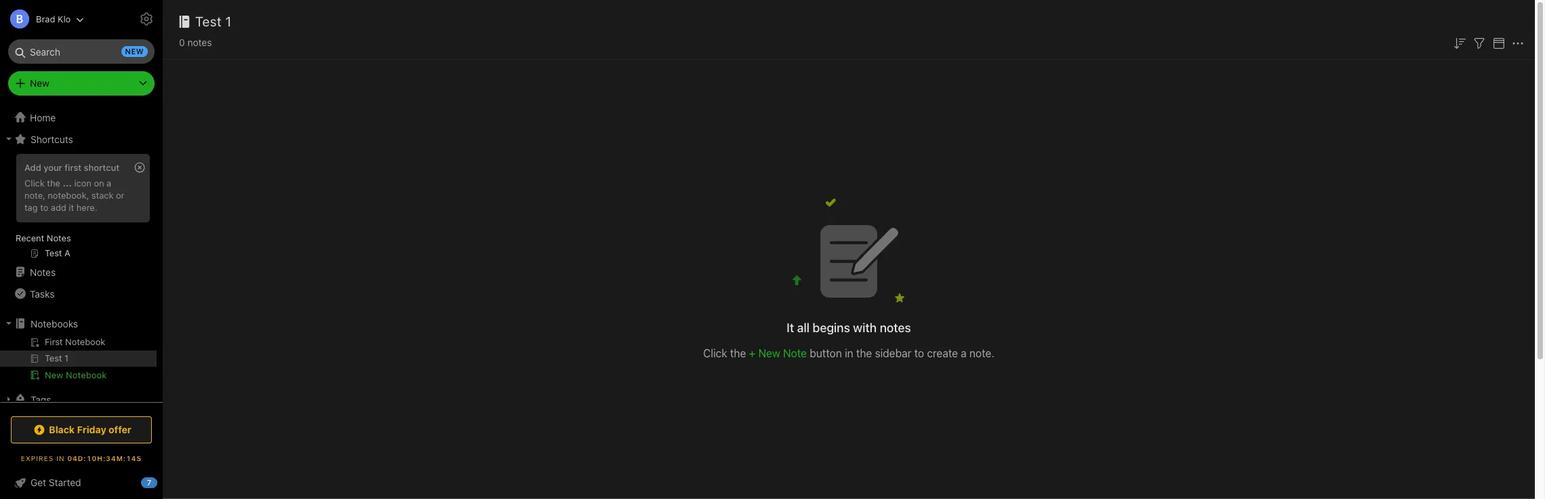 Task type: describe. For each thing, give the bounding box(es) containing it.
shortcuts
[[31, 133, 73, 145]]

stack
[[91, 190, 114, 201]]

new
[[125, 47, 144, 56]]

click the ...
[[24, 178, 72, 188]]

+ new note link
[[749, 347, 807, 359]]

1 vertical spatial notes
[[30, 266, 56, 278]]

new button
[[8, 71, 155, 96]]

add
[[24, 162, 41, 173]]

tree containing home
[[0, 106, 163, 462]]

tasks
[[30, 288, 55, 299]]

note,
[[24, 190, 45, 201]]

expires in 04d:10h:34m:14s
[[21, 454, 142, 462]]

04d:10h:34m:14s
[[67, 454, 142, 462]]

Account field
[[0, 5, 84, 33]]

new for new notebook
[[45, 370, 63, 380]]

the for +
[[730, 347, 746, 359]]

get
[[31, 477, 46, 488]]

a inside icon on a note, notebook, stack or tag to add it here.
[[107, 178, 111, 188]]

notebook,
[[48, 190, 89, 201]]

shortcut
[[84, 162, 119, 173]]

or
[[116, 190, 124, 201]]

1 vertical spatial to
[[914, 347, 924, 359]]

note.
[[970, 347, 995, 359]]

with
[[853, 320, 877, 335]]

klo
[[58, 13, 71, 24]]

group containing add your first shortcut
[[0, 150, 157, 266]]

add your first shortcut
[[24, 162, 119, 173]]

first
[[65, 162, 82, 173]]

click to collapse image
[[158, 474, 168, 490]]

icon
[[74, 178, 91, 188]]

tag
[[24, 202, 38, 213]]

recent
[[16, 233, 44, 243]]

offer
[[109, 424, 131, 435]]

button
[[810, 347, 842, 359]]

notebooks
[[31, 318, 78, 329]]

click the + new note button in the sidebar to create a note.
[[703, 347, 995, 359]]

View options field
[[1488, 34, 1507, 51]]

notes link
[[0, 261, 157, 283]]

in
[[56, 454, 65, 462]]

add filters image
[[1471, 35, 1488, 51]]

friday
[[77, 424, 106, 435]]

sidebar
[[875, 347, 912, 359]]

settings image
[[138, 11, 155, 27]]

0
[[179, 37, 185, 48]]

expand tags image
[[3, 394, 14, 405]]

More actions field
[[1510, 34, 1526, 51]]

1 vertical spatial new
[[758, 347, 780, 359]]

0 notes
[[179, 37, 212, 48]]

add
[[51, 202, 66, 213]]

brad
[[36, 13, 55, 24]]

test 1
[[195, 14, 232, 29]]

black friday offer button
[[11, 416, 152, 443]]

brad klo
[[36, 13, 71, 24]]

new search field
[[18, 39, 148, 64]]

+
[[749, 347, 756, 359]]

all
[[797, 320, 810, 335]]

create
[[927, 347, 958, 359]]



Task type: locate. For each thing, give the bounding box(es) containing it.
2 horizontal spatial the
[[856, 347, 872, 359]]

black friday offer
[[49, 424, 131, 435]]

notes right recent
[[47, 233, 71, 243]]

new inside popup button
[[30, 77, 49, 89]]

new up tags
[[45, 370, 63, 380]]

1 horizontal spatial click
[[703, 347, 727, 359]]

here.
[[76, 202, 97, 213]]

0 vertical spatial notes
[[187, 37, 212, 48]]

0 horizontal spatial notes
[[187, 37, 212, 48]]

...
[[63, 178, 72, 188]]

1 horizontal spatial a
[[961, 347, 967, 359]]

click
[[24, 178, 45, 188], [703, 347, 727, 359]]

notebook
[[66, 370, 107, 380]]

the right in
[[856, 347, 872, 359]]

0 horizontal spatial click
[[24, 178, 45, 188]]

click for click the + new note button in the sidebar to create a note.
[[703, 347, 727, 359]]

notes right 0
[[187, 37, 212, 48]]

the left + at left bottom
[[730, 347, 746, 359]]

new up home
[[30, 77, 49, 89]]

Help and Learning task checklist field
[[0, 472, 163, 494]]

the left ...
[[47, 178, 60, 188]]

recent notes
[[16, 233, 71, 243]]

0 vertical spatial to
[[40, 202, 48, 213]]

home
[[30, 112, 56, 123]]

on
[[94, 178, 104, 188]]

0 horizontal spatial the
[[47, 178, 60, 188]]

started
[[49, 477, 81, 488]]

notes inside group
[[47, 233, 71, 243]]

to
[[40, 202, 48, 213], [914, 347, 924, 359]]

0 vertical spatial new
[[30, 77, 49, 89]]

notebooks link
[[0, 313, 157, 334]]

0 horizontal spatial a
[[107, 178, 111, 188]]

a left note.
[[961, 347, 967, 359]]

to inside icon on a note, notebook, stack or tag to add it here.
[[40, 202, 48, 213]]

0 vertical spatial notes
[[47, 233, 71, 243]]

1 horizontal spatial notes
[[880, 320, 911, 335]]

it
[[787, 320, 794, 335]]

cell inside tree
[[0, 351, 157, 367]]

click up note,
[[24, 178, 45, 188]]

more actions image
[[1510, 35, 1526, 51]]

click left + at left bottom
[[703, 347, 727, 359]]

notes
[[47, 233, 71, 243], [30, 266, 56, 278]]

Sort options field
[[1452, 34, 1468, 51]]

a right on
[[107, 178, 111, 188]]

1 horizontal spatial to
[[914, 347, 924, 359]]

1 horizontal spatial the
[[730, 347, 746, 359]]

new for new
[[30, 77, 49, 89]]

Search text field
[[18, 39, 145, 64]]

1 vertical spatial a
[[961, 347, 967, 359]]

new inside "button"
[[45, 370, 63, 380]]

0 vertical spatial click
[[24, 178, 45, 188]]

the inside group
[[47, 178, 60, 188]]

new notebook button
[[0, 367, 157, 383]]

notes
[[187, 37, 212, 48], [880, 320, 911, 335]]

Add filters field
[[1471, 34, 1488, 51]]

click inside group
[[24, 178, 45, 188]]

1 vertical spatial click
[[703, 347, 727, 359]]

0 horizontal spatial to
[[40, 202, 48, 213]]

0 vertical spatial a
[[107, 178, 111, 188]]

in
[[845, 347, 853, 359]]

2 vertical spatial new
[[45, 370, 63, 380]]

your
[[44, 162, 62, 173]]

it
[[69, 202, 74, 213]]

to left create at the bottom
[[914, 347, 924, 359]]

1
[[225, 14, 232, 29]]

notes up "sidebar"
[[880, 320, 911, 335]]

expires
[[21, 454, 54, 462]]

click for click the ...
[[24, 178, 45, 188]]

black
[[49, 424, 75, 435]]

notes up tasks
[[30, 266, 56, 278]]

the
[[47, 178, 60, 188], [730, 347, 746, 359], [856, 347, 872, 359]]

test
[[195, 14, 222, 29]]

the for ...
[[47, 178, 60, 188]]

home link
[[0, 106, 163, 128]]

note
[[783, 347, 807, 359]]

tasks button
[[0, 283, 157, 304]]

tree
[[0, 106, 163, 462]]

tags button
[[0, 389, 157, 410]]

cell
[[0, 351, 157, 367]]

new
[[30, 77, 49, 89], [758, 347, 780, 359], [45, 370, 63, 380]]

a
[[107, 178, 111, 188], [961, 347, 967, 359]]

1 vertical spatial notes
[[880, 320, 911, 335]]

new notebook group
[[0, 334, 157, 389]]

to right tag
[[40, 202, 48, 213]]

group
[[0, 150, 157, 266]]

new right + at left bottom
[[758, 347, 780, 359]]

7
[[147, 478, 151, 487]]

shortcuts button
[[0, 128, 157, 150]]

it all begins with notes
[[787, 320, 911, 335]]

new notebook
[[45, 370, 107, 380]]

get started
[[31, 477, 81, 488]]

expand notebooks image
[[3, 318, 14, 329]]

tags
[[31, 394, 51, 405]]

icon on a note, notebook, stack or tag to add it here.
[[24, 178, 124, 213]]

begins
[[813, 320, 850, 335]]



Task type: vqa. For each thing, say whether or not it's contained in the screenshot.
bottom notes
yes



